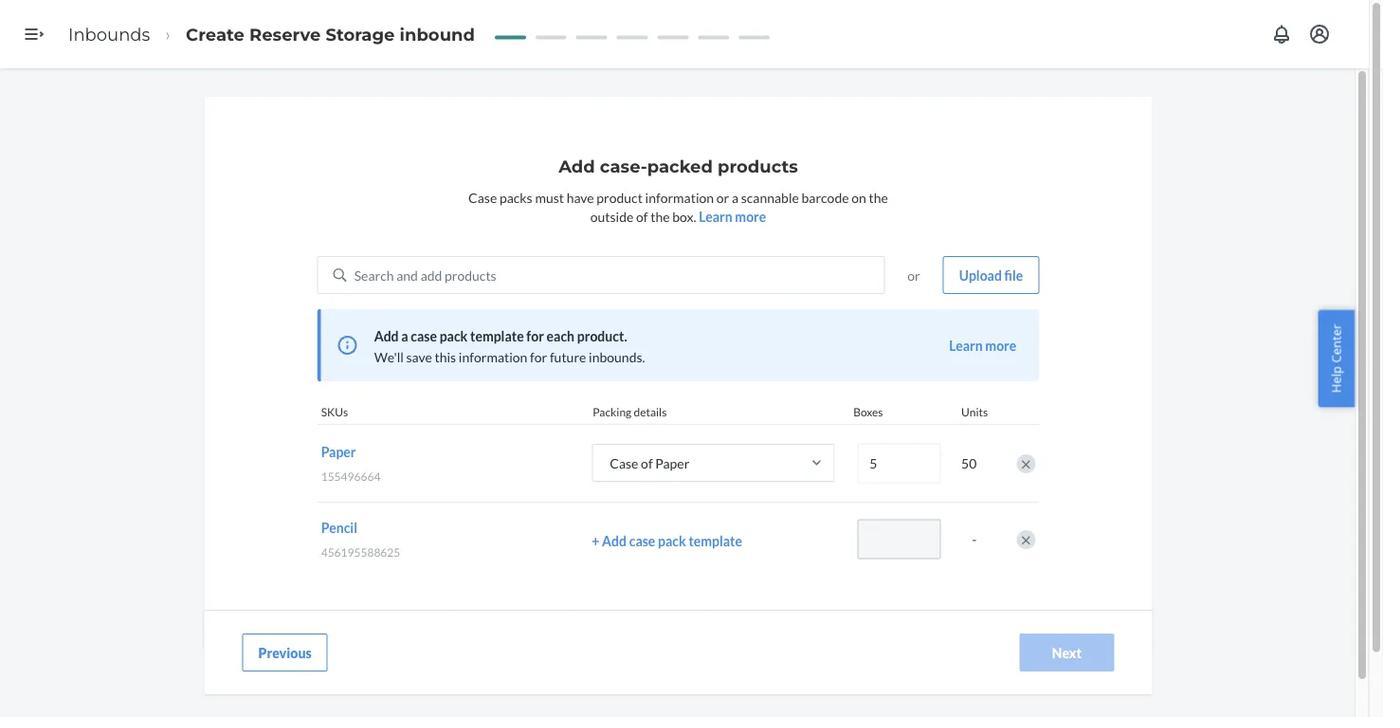 Task type: describe. For each thing, give the bounding box(es) containing it.
add
[[421, 267, 442, 283]]

previous button
[[242, 634, 328, 672]]

breadcrumbs navigation
[[53, 7, 490, 62]]

search
[[354, 267, 394, 283]]

packing details
[[593, 405, 667, 419]]

pack for add
[[658, 533, 686, 549]]

paper link
[[321, 444, 356, 460]]

0 horizontal spatial the
[[651, 208, 670, 224]]

or inside case packs must have product information or a scannable barcode on the outside of the box.
[[717, 189, 730, 205]]

details
[[634, 405, 667, 419]]

help center button
[[1319, 310, 1355, 407]]

skus
[[321, 405, 348, 419]]

a inside case packs must have product information or a scannable barcode on the outside of the box.
[[732, 189, 739, 205]]

storage
[[326, 24, 395, 44]]

center
[[1328, 324, 1345, 363]]

template for a
[[470, 328, 524, 344]]

inbounds
[[68, 24, 150, 44]]

0 vertical spatial for
[[527, 328, 544, 344]]

information inside add a case pack template for each product. we'll save this information for future inbounds.
[[459, 349, 528, 365]]

0 horizontal spatial learn more
[[699, 208, 767, 224]]

scannable
[[741, 189, 799, 205]]

future
[[550, 349, 587, 365]]

must
[[535, 189, 564, 205]]

0 vertical spatial learn more button
[[699, 207, 767, 226]]

help center
[[1328, 324, 1345, 393]]

help
[[1328, 366, 1345, 393]]

learn for learn more button to the right
[[950, 337, 983, 353]]

1 horizontal spatial learn more
[[950, 337, 1017, 353]]

upload
[[960, 267, 1003, 283]]

-
[[973, 531, 977, 548]]

we'll
[[374, 349, 404, 365]]

packing
[[593, 405, 632, 419]]

inbound
[[400, 24, 475, 44]]

file
[[1005, 267, 1024, 283]]

a inside add a case pack template for each product. we'll save this information for future inbounds.
[[402, 328, 408, 344]]

pencil
[[321, 519, 358, 536]]

1 vertical spatial for
[[530, 349, 547, 365]]

box.
[[673, 208, 697, 224]]

upload file button
[[944, 256, 1040, 294]]

packs
[[500, 189, 533, 205]]

previous
[[258, 645, 312, 661]]

inbounds.
[[589, 349, 645, 365]]

this
[[435, 349, 456, 365]]

search and add products
[[354, 267, 497, 283]]

2 number of boxes number field from the top
[[858, 520, 941, 559]]

pencil link
[[321, 519, 358, 536]]

upload file
[[960, 267, 1024, 283]]

create
[[186, 24, 245, 44]]

1 horizontal spatial learn more button
[[950, 336, 1017, 355]]

products for search and add products
[[445, 267, 497, 283]]

template for add
[[689, 533, 743, 549]]

add for add case-packed products
[[559, 156, 595, 176]]

reserve
[[249, 24, 321, 44]]

1 vertical spatial or
[[908, 267, 921, 283]]



Task type: vqa. For each thing, say whether or not it's contained in the screenshot.
Case of Paper 'Case'
yes



Task type: locate. For each thing, give the bounding box(es) containing it.
products
[[718, 156, 799, 176], [445, 267, 497, 283]]

the
[[869, 189, 889, 205], [651, 208, 670, 224]]

0 horizontal spatial learn
[[699, 208, 733, 224]]

learn
[[699, 208, 733, 224], [950, 337, 983, 353]]

a up save
[[402, 328, 408, 344]]

learn right box.
[[699, 208, 733, 224]]

more
[[735, 208, 767, 224], [986, 337, 1017, 353]]

product.
[[577, 328, 628, 344]]

information
[[646, 189, 714, 205], [459, 349, 528, 365]]

for left future
[[530, 349, 547, 365]]

0 horizontal spatial learn more button
[[699, 207, 767, 226]]

0 horizontal spatial a
[[402, 328, 408, 344]]

pack up this in the left of the page
[[440, 328, 468, 344]]

learn more up the units
[[950, 337, 1017, 353]]

1 horizontal spatial pack
[[658, 533, 686, 549]]

next
[[1053, 645, 1082, 661]]

next button
[[1020, 634, 1115, 672]]

0 vertical spatial pack
[[440, 328, 468, 344]]

case for case of paper
[[610, 455, 639, 471]]

1 vertical spatial add
[[374, 328, 399, 344]]

1 vertical spatial the
[[651, 208, 670, 224]]

learn for the top learn more button
[[699, 208, 733, 224]]

pack
[[440, 328, 468, 344], [658, 533, 686, 549]]

0 vertical spatial add
[[559, 156, 595, 176]]

more down scannable
[[735, 208, 767, 224]]

paper
[[321, 444, 356, 460], [656, 455, 690, 471]]

learn more down scannable
[[699, 208, 767, 224]]

row containing pencil
[[317, 502, 1040, 576]]

of inside row
[[641, 455, 653, 471]]

1 vertical spatial learn
[[950, 337, 983, 353]]

on
[[852, 189, 867, 205]]

1 row from the top
[[317, 424, 1040, 502]]

1 vertical spatial case
[[630, 533, 656, 549]]

case-
[[600, 156, 648, 176]]

2 row from the top
[[317, 502, 1040, 576]]

have
[[567, 189, 594, 205]]

template inside add a case pack template for each product. we'll save this information for future inbounds.
[[470, 328, 524, 344]]

0 horizontal spatial products
[[445, 267, 497, 283]]

case inside add a case pack template for each product. we'll save this information for future inbounds.
[[411, 328, 437, 344]]

case for a
[[411, 328, 437, 344]]

case left packs
[[469, 189, 497, 205]]

1 vertical spatial information
[[459, 349, 528, 365]]

1 vertical spatial a
[[402, 328, 408, 344]]

155496664
[[321, 470, 381, 483]]

1 horizontal spatial template
[[689, 533, 743, 549]]

or
[[717, 189, 730, 205], [908, 267, 921, 283]]

0 vertical spatial case
[[411, 328, 437, 344]]

more down upload file button
[[986, 337, 1017, 353]]

0 horizontal spatial paper
[[321, 444, 356, 460]]

0 vertical spatial number of boxes number field
[[858, 444, 941, 483]]

1 vertical spatial learn more button
[[950, 336, 1017, 355]]

save
[[406, 349, 432, 365]]

1 vertical spatial pack
[[658, 533, 686, 549]]

1 horizontal spatial paper
[[656, 455, 690, 471]]

1 horizontal spatial the
[[869, 189, 889, 205]]

add
[[559, 156, 595, 176], [374, 328, 399, 344], [602, 533, 627, 549]]

1 horizontal spatial case
[[630, 533, 656, 549]]

the left box.
[[651, 208, 670, 224]]

for left each
[[527, 328, 544, 344]]

+
[[592, 533, 600, 549]]

Number of boxes number field
[[858, 444, 941, 483], [858, 520, 941, 559]]

1 number of boxes number field from the top
[[858, 444, 941, 483]]

1 horizontal spatial add
[[559, 156, 595, 176]]

learn up the units
[[950, 337, 983, 353]]

create reserve storage inbound
[[186, 24, 475, 44]]

units
[[962, 405, 989, 419]]

1 horizontal spatial learn
[[950, 337, 983, 353]]

add case-packed products
[[559, 156, 799, 176]]

paper up the 155496664
[[321, 444, 356, 460]]

0 vertical spatial a
[[732, 189, 739, 205]]

add right +
[[602, 533, 627, 549]]

case
[[411, 328, 437, 344], [630, 533, 656, 549]]

0 horizontal spatial information
[[459, 349, 528, 365]]

information up box.
[[646, 189, 714, 205]]

pack inside add a case pack template for each product. we'll save this information for future inbounds.
[[440, 328, 468, 344]]

0 vertical spatial learn
[[699, 208, 733, 224]]

row down details
[[317, 424, 1040, 502]]

products for add case-packed products
[[718, 156, 799, 176]]

case right +
[[630, 533, 656, 549]]

learn more button down scannable
[[699, 207, 767, 226]]

learn more button
[[699, 207, 767, 226], [950, 336, 1017, 355]]

0 vertical spatial information
[[646, 189, 714, 205]]

each
[[547, 328, 575, 344]]

a
[[732, 189, 739, 205], [402, 328, 408, 344]]

of
[[636, 208, 648, 224], [641, 455, 653, 471]]

open navigation image
[[23, 23, 46, 46]]

search image
[[334, 268, 347, 282]]

0 horizontal spatial case
[[411, 328, 437, 344]]

or left "upload"
[[908, 267, 921, 283]]

open account menu image
[[1309, 23, 1332, 46]]

case inside case packs must have product information or a scannable barcode on the outside of the box.
[[469, 189, 497, 205]]

of down details
[[641, 455, 653, 471]]

number of boxes number field down boxes
[[858, 444, 941, 483]]

add up have
[[559, 156, 595, 176]]

products up scannable
[[718, 156, 799, 176]]

information inside case packs must have product information or a scannable barcode on the outside of the box.
[[646, 189, 714, 205]]

packed
[[648, 156, 713, 176]]

0 vertical spatial case
[[469, 189, 497, 205]]

the right 'on'
[[869, 189, 889, 205]]

case up save
[[411, 328, 437, 344]]

1 vertical spatial case
[[610, 455, 639, 471]]

1 horizontal spatial information
[[646, 189, 714, 205]]

learn more
[[699, 208, 767, 224], [950, 337, 1017, 353]]

row containing paper
[[317, 424, 1040, 502]]

add for add a case pack template for each product. we'll save this information for future inbounds.
[[374, 328, 399, 344]]

1 vertical spatial products
[[445, 267, 497, 283]]

0 horizontal spatial case
[[469, 189, 497, 205]]

case packs must have product information or a scannable barcode on the outside of the box.
[[469, 189, 889, 224]]

case inside row
[[610, 455, 639, 471]]

add inside row
[[602, 533, 627, 549]]

a left scannable
[[732, 189, 739, 205]]

add a case pack template for each product. we'll save this information for future inbounds.
[[374, 328, 645, 365]]

50
[[962, 455, 977, 472]]

1 vertical spatial template
[[689, 533, 743, 549]]

1 vertical spatial learn more
[[950, 337, 1017, 353]]

1 horizontal spatial more
[[986, 337, 1017, 353]]

number of boxes number field left -
[[858, 520, 941, 559]]

or left scannable
[[717, 189, 730, 205]]

of down 'product'
[[636, 208, 648, 224]]

pack for a
[[440, 328, 468, 344]]

paper down details
[[656, 455, 690, 471]]

0 horizontal spatial add
[[374, 328, 399, 344]]

inbounds link
[[68, 24, 150, 44]]

barcode
[[802, 189, 849, 205]]

information right this in the left of the page
[[459, 349, 528, 365]]

1 vertical spatial of
[[641, 455, 653, 471]]

0 vertical spatial or
[[717, 189, 730, 205]]

learn more button up the units
[[950, 336, 1017, 355]]

and
[[397, 267, 418, 283]]

0 vertical spatial more
[[735, 208, 767, 224]]

case for add
[[630, 533, 656, 549]]

for
[[527, 328, 544, 344], [530, 349, 547, 365]]

0 horizontal spatial or
[[717, 189, 730, 205]]

pack inside + add case pack template link
[[658, 533, 686, 549]]

+ add case pack template link
[[592, 532, 835, 551]]

0 horizontal spatial pack
[[440, 328, 468, 344]]

0 vertical spatial the
[[869, 189, 889, 205]]

2 horizontal spatial add
[[602, 533, 627, 549]]

add inside add a case pack template for each product. we'll save this information for future inbounds.
[[374, 328, 399, 344]]

0 horizontal spatial more
[[735, 208, 767, 224]]

of inside case packs must have product information or a scannable barcode on the outside of the box.
[[636, 208, 648, 224]]

outside
[[591, 208, 634, 224]]

product
[[597, 189, 643, 205]]

1 vertical spatial more
[[986, 337, 1017, 353]]

2 vertical spatial add
[[602, 533, 627, 549]]

0 vertical spatial template
[[470, 328, 524, 344]]

row
[[317, 424, 1040, 502], [317, 502, 1040, 576]]

1 horizontal spatial case
[[610, 455, 639, 471]]

0 horizontal spatial template
[[470, 328, 524, 344]]

boxes
[[854, 405, 884, 419]]

row down case of paper
[[317, 502, 1040, 576]]

case
[[469, 189, 497, 205], [610, 455, 639, 471]]

1 horizontal spatial products
[[718, 156, 799, 176]]

0 vertical spatial learn more
[[699, 208, 767, 224]]

products right add
[[445, 267, 497, 283]]

case of paper
[[610, 455, 690, 471]]

0 vertical spatial of
[[636, 208, 648, 224]]

case for case packs must have product information or a scannable barcode on the outside of the box.
[[469, 189, 497, 205]]

open notifications image
[[1271, 23, 1294, 46]]

1 horizontal spatial or
[[908, 267, 921, 283]]

1 vertical spatial number of boxes number field
[[858, 520, 941, 559]]

add up we'll
[[374, 328, 399, 344]]

pack right +
[[658, 533, 686, 549]]

template
[[470, 328, 524, 344], [689, 533, 743, 549]]

456195588625
[[321, 546, 400, 559]]

0 vertical spatial products
[[718, 156, 799, 176]]

case down packing details
[[610, 455, 639, 471]]

+ add case pack template
[[592, 533, 743, 549]]

1 horizontal spatial a
[[732, 189, 739, 205]]



